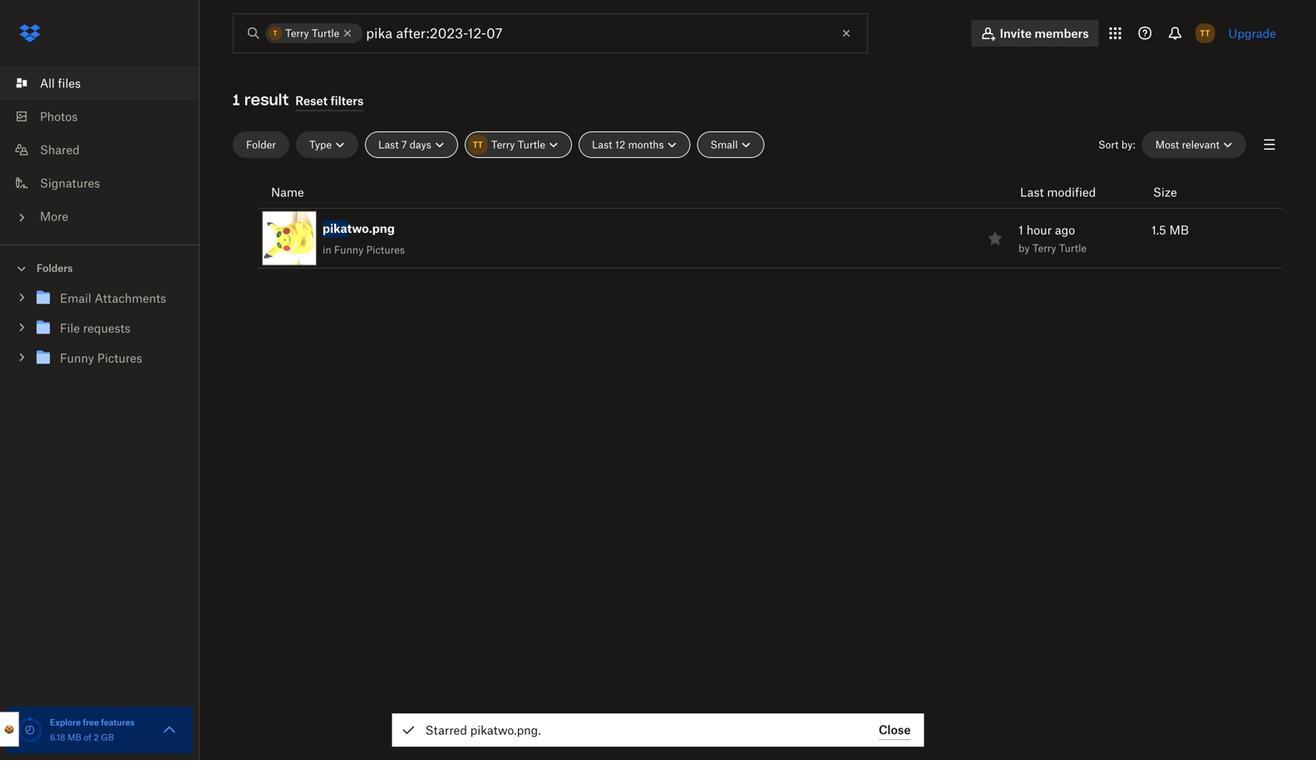Task type: locate. For each thing, give the bounding box(es) containing it.
1 vertical spatial pictures
[[97, 351, 142, 365]]

2 vertical spatial turtle
[[1059, 242, 1087, 255]]

2 horizontal spatial terry
[[1033, 242, 1057, 255]]

result
[[244, 90, 289, 109]]

last 7 days button
[[365, 131, 458, 158]]

1 left hour
[[1019, 223, 1024, 237]]

folder
[[246, 138, 276, 151]]

funny down file
[[60, 351, 94, 365]]

shared
[[40, 143, 80, 157]]

funny
[[334, 244, 364, 256], [60, 351, 94, 365]]

tt button
[[1192, 20, 1219, 47]]

2 vertical spatial terry
[[1033, 242, 1057, 255]]

last 12 months
[[592, 138, 664, 151]]

tt
[[1201, 28, 1211, 38], [473, 139, 483, 150]]

last
[[378, 138, 399, 151], [592, 138, 613, 151], [1021, 185, 1044, 199]]

alert
[[392, 714, 924, 747]]

type
[[309, 138, 332, 151]]

close button
[[879, 720, 911, 740]]

name
[[271, 185, 304, 199]]

list
[[0, 57, 200, 245]]

table
[[233, 175, 1283, 327]]

pictures down png
[[366, 244, 405, 256]]

signatures link
[[13, 166, 200, 200]]

folders button
[[0, 255, 200, 280]]

0 vertical spatial 1
[[233, 90, 240, 109]]

1 vertical spatial funny
[[60, 351, 94, 365]]

1 horizontal spatial pictures
[[366, 244, 405, 256]]

gb
[[101, 732, 114, 743]]

close
[[879, 723, 911, 737]]

group
[[0, 280, 200, 386]]

turtle inside 1 hour ago by terry turtle
[[1059, 242, 1087, 255]]

funny inside funny pictures link
[[60, 351, 94, 365]]

file requests link
[[33, 317, 186, 340]]

1 horizontal spatial last
[[592, 138, 613, 151]]

months
[[628, 138, 664, 151]]

last left "7"
[[378, 138, 399, 151]]

1 horizontal spatial turtle
[[518, 138, 546, 151]]

terry right days
[[491, 138, 515, 151]]

mb left of
[[68, 732, 82, 743]]

list containing all files
[[0, 57, 200, 245]]

1.5
[[1152, 223, 1167, 237]]

1 horizontal spatial tt
[[1201, 28, 1211, 38]]

file
[[60, 321, 80, 335]]

0 horizontal spatial 1
[[233, 90, 240, 109]]

modified
[[1047, 185, 1096, 199]]

terry down hour
[[1033, 242, 1057, 255]]

tt left upgrade link at the top of page
[[1201, 28, 1211, 38]]

quota usage element
[[17, 717, 43, 744]]

png
[[372, 221, 395, 235]]

free
[[83, 717, 99, 728]]

1 result reset filters
[[233, 90, 364, 109]]

0 horizontal spatial turtle
[[312, 27, 340, 40]]

1 left the "result" at the left top of page
[[233, 90, 240, 109]]

invite members button
[[972, 20, 1099, 47]]

0 vertical spatial terry
[[285, 27, 309, 40]]

last for last 12 months
[[592, 138, 613, 151]]

0 horizontal spatial mb
[[68, 732, 82, 743]]

0 vertical spatial mb
[[1170, 223, 1189, 237]]

folders
[[37, 262, 73, 274]]

starred pikatwo.png.
[[425, 723, 541, 737]]

reset filters button
[[295, 91, 364, 111]]

pictures
[[366, 244, 405, 256], [97, 351, 142, 365]]

1 horizontal spatial 1
[[1019, 223, 1024, 237]]

mb inside table
[[1170, 223, 1189, 237]]

mb inside explore free features 6.18 mb of 2 gb
[[68, 732, 82, 743]]

email attachments link
[[33, 287, 186, 310]]

last up hour
[[1021, 185, 1044, 199]]

0 horizontal spatial funny
[[60, 351, 94, 365]]

1 inside 1 hour ago by terry turtle
[[1019, 223, 1024, 237]]

starred
[[425, 723, 467, 737]]

2 horizontal spatial turtle
[[1059, 242, 1087, 255]]

dropbox image
[[13, 17, 47, 50]]

small button
[[697, 131, 765, 158]]

1 horizontal spatial funny
[[334, 244, 364, 256]]

email
[[60, 291, 91, 305]]

upgrade link
[[1229, 26, 1277, 40]]

file requests
[[60, 321, 131, 335]]

terry right t
[[285, 27, 309, 40]]

tt left terry turtle
[[473, 139, 483, 150]]

1
[[233, 90, 240, 109], [1019, 223, 1024, 237]]

mb
[[1170, 223, 1189, 237], [68, 732, 82, 743]]

terry inside 1 hour ago by terry turtle
[[1033, 242, 1057, 255]]

0 vertical spatial funny
[[334, 244, 364, 256]]

1 vertical spatial 1
[[1019, 223, 1024, 237]]

1 for 1 result
[[233, 90, 240, 109]]

group containing email attachments
[[0, 280, 200, 386]]

funny right in
[[334, 244, 364, 256]]

1 vertical spatial terry
[[491, 138, 515, 151]]

of
[[84, 732, 91, 743]]

1 horizontal spatial mb
[[1170, 223, 1189, 237]]

last left 12
[[592, 138, 613, 151]]

funny pictures link
[[33, 347, 186, 370]]

explore free features 6.18 mb of 2 gb
[[50, 717, 135, 743]]

all files list item
[[0, 67, 200, 100]]

shared link
[[13, 133, 200, 166]]

2 horizontal spatial last
[[1021, 185, 1044, 199]]

7
[[402, 138, 407, 151]]

last inside dropdown button
[[378, 138, 399, 151]]

0 horizontal spatial last
[[378, 138, 399, 151]]

funny pictures
[[60, 351, 142, 365]]

t terry turtle
[[273, 27, 340, 40]]

1 vertical spatial mb
[[68, 732, 82, 743]]

terry turtle
[[491, 138, 546, 151]]

email attachments
[[60, 291, 166, 305]]

turtle
[[312, 27, 340, 40], [518, 138, 546, 151], [1059, 242, 1087, 255]]

hour
[[1027, 223, 1052, 237]]

reset
[[295, 94, 328, 108]]

last 7 days
[[378, 138, 431, 151]]

by:
[[1122, 138, 1136, 151]]

terry
[[285, 27, 309, 40], [491, 138, 515, 151], [1033, 242, 1057, 255]]

pictures inside name pikatwo.png, last modified 12/14/2023 4:09 pm, size 1.5 mb, element
[[366, 244, 405, 256]]

funny inside name pikatwo.png, last modified 12/14/2023 4:09 pm, size 1.5 mb, element
[[334, 244, 364, 256]]

1 hour ago by terry turtle
[[1019, 223, 1087, 255]]

in funny pictures
[[323, 244, 405, 256]]

mb right 1.5
[[1170, 223, 1189, 237]]

tt inside popup button
[[1201, 28, 1211, 38]]

pictures down file requests link
[[97, 351, 142, 365]]

remove from starred image
[[986, 228, 1006, 248]]

1 vertical spatial tt
[[473, 139, 483, 150]]

0 vertical spatial tt
[[1201, 28, 1211, 38]]

2
[[94, 732, 99, 743]]

1 vertical spatial turtle
[[518, 138, 546, 151]]

0 horizontal spatial terry
[[285, 27, 309, 40]]

last inside "dropdown button"
[[592, 138, 613, 151]]

0 horizontal spatial pictures
[[97, 351, 142, 365]]

alert containing close
[[392, 714, 924, 747]]

0 vertical spatial pictures
[[366, 244, 405, 256]]



Task type: vqa. For each thing, say whether or not it's contained in the screenshot.
Funny within Name pikatwo.png, Last modified 12/14/2023 4:09 pm, Size 1.5 MB, element
yes



Task type: describe. For each thing, give the bounding box(es) containing it.
6.18
[[50, 732, 65, 743]]

requests
[[83, 321, 131, 335]]

0 horizontal spatial tt
[[473, 139, 483, 150]]

pictures inside funny pictures link
[[97, 351, 142, 365]]

in funny pictures link
[[323, 244, 405, 256]]

members
[[1035, 26, 1089, 40]]

most relevant
[[1156, 138, 1220, 151]]

all
[[40, 76, 55, 90]]

photos
[[40, 109, 78, 124]]

all files
[[40, 76, 81, 90]]

files
[[58, 76, 81, 90]]

features
[[101, 717, 135, 728]]

filters
[[331, 94, 364, 108]]

0 vertical spatial turtle
[[312, 27, 340, 40]]

table containing name
[[233, 175, 1283, 327]]

explore
[[50, 717, 81, 728]]

/funny pictures/pikatwo.png image
[[262, 211, 317, 266]]

1.5 mb
[[1152, 223, 1189, 237]]

Search for content from "Terry Turtle" text field
[[366, 23, 833, 43]]

invite
[[1000, 26, 1032, 40]]

last 12 months button
[[579, 131, 691, 158]]

photos link
[[13, 100, 200, 133]]

all files link
[[13, 67, 200, 100]]

by
[[1019, 242, 1030, 255]]

1 horizontal spatial terry
[[491, 138, 515, 151]]

pika two. png
[[323, 221, 395, 235]]

t
[[273, 29, 277, 37]]

1 for 1 hour ago
[[1019, 223, 1024, 237]]

days
[[410, 138, 431, 151]]

relevant
[[1182, 138, 1220, 151]]

upgrade
[[1229, 26, 1277, 40]]

size
[[1154, 185, 1178, 199]]

pika
[[323, 221, 347, 235]]

sort
[[1099, 138, 1119, 151]]

last modified
[[1021, 185, 1096, 199]]

more image
[[13, 209, 30, 226]]

small
[[711, 138, 738, 151]]

last for last modified
[[1021, 185, 1044, 199]]

name pikatwo.png, last modified 12/14/2023 4:09 pm, size 1.5 mb, element
[[256, 209, 1283, 269]]

pikatwo.png.
[[470, 723, 541, 737]]

in
[[323, 244, 332, 256]]

invite members
[[1000, 26, 1089, 40]]

two.
[[347, 221, 372, 235]]

type button
[[296, 131, 359, 158]]

most relevant button
[[1143, 131, 1247, 158]]

ago
[[1055, 223, 1076, 237]]

more
[[40, 209, 68, 223]]

signatures
[[40, 176, 100, 190]]

sort by:
[[1099, 138, 1136, 151]]

last for last 7 days
[[378, 138, 399, 151]]

most
[[1156, 138, 1180, 151]]

attachments
[[95, 291, 166, 305]]

folder button
[[233, 131, 289, 158]]

12
[[615, 138, 626, 151]]



